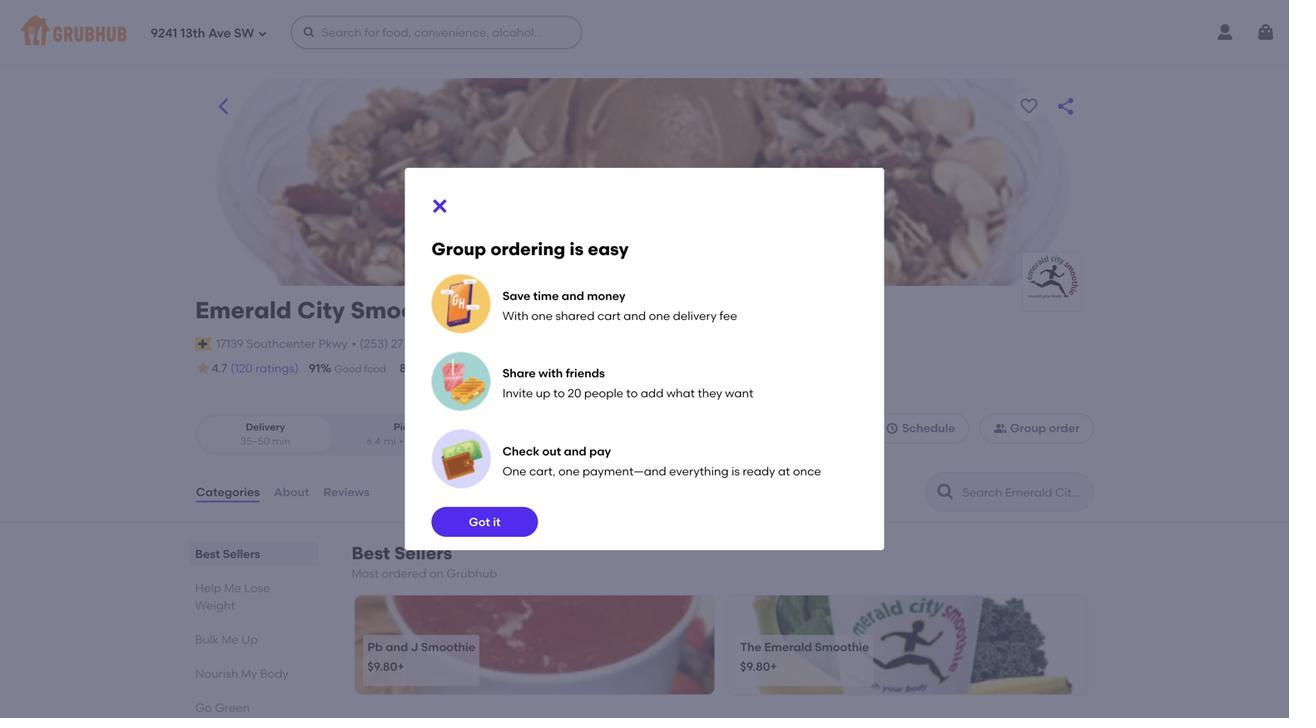 Task type: vqa. For each thing, say whether or not it's contained in the screenshot.
(253) 277-4648 button at the top left of page
yes



Task type: describe. For each thing, give the bounding box(es) containing it.
once
[[793, 465, 821, 479]]

got it button
[[431, 508, 538, 538]]

• inside pickup 6.4 mi • 10–20 min
[[399, 436, 403, 448]]

save time and money with one shared cart and one delivery fee
[[502, 289, 737, 323]]

up
[[536, 387, 550, 401]]

check out and pay one cart, one payment—and everything is ready at once
[[502, 445, 821, 479]]

check out and pay image
[[431, 430, 491, 490]]

ratings)
[[255, 362, 299, 376]]

1 horizontal spatial svg image
[[302, 26, 316, 39]]

17139
[[216, 337, 244, 351]]

delivery inside save time and money with one shared cart and one delivery fee
[[673, 309, 717, 323]]

time for on
[[445, 363, 466, 375]]

group for group ordering is easy
[[431, 239, 486, 260]]

sellers for best sellers
[[223, 548, 260, 562]]

reviews
[[323, 486, 370, 500]]

share with friends invite up to 20 people to add what they want
[[502, 367, 753, 401]]

and up shared
[[562, 289, 584, 303]]

categories button
[[195, 463, 261, 523]]

save time and money image
[[431, 275, 491, 334]]

share
[[502, 367, 536, 381]]

most
[[352, 567, 379, 581]]

0 horizontal spatial one
[[531, 309, 553, 323]]

ordered
[[382, 567, 427, 581]]

go green
[[195, 702, 250, 716]]

city
[[297, 297, 345, 325]]

schedule button
[[871, 414, 969, 444]]

body
[[260, 667, 289, 682]]

option group containing delivery 35–50 min
[[195, 414, 481, 456]]

reviews button
[[323, 463, 371, 523]]

star icon image
[[195, 360, 212, 377]]

search icon image
[[936, 483, 956, 503]]

weight
[[195, 599, 235, 613]]

mi
[[384, 436, 396, 448]]

go
[[195, 702, 212, 716]]

best for best sellers
[[195, 548, 220, 562]]

group for group order
[[1010, 422, 1046, 436]]

help
[[195, 582, 221, 596]]

grubhub
[[447, 567, 497, 581]]

4.7
[[212, 362, 227, 376]]

is inside the 'check out and pay one cart, one payment—and everything is ready at once'
[[731, 465, 740, 479]]

emerald city smoothie
[[195, 297, 460, 325]]

help me lose weight
[[195, 582, 270, 613]]

order for group order
[[1049, 422, 1080, 436]]

save this restaurant image
[[1019, 97, 1039, 117]]

20
[[568, 387, 581, 401]]

best for best sellers most ordered on grubhub
[[352, 543, 390, 565]]

help me lose weight tab
[[195, 580, 312, 615]]

up
[[241, 633, 258, 647]]

Search Emerald City Smoothie search field
[[961, 485, 1088, 501]]

svg image inside schedule button
[[886, 422, 899, 435]]

subscription pass image
[[195, 338, 212, 351]]

easy
[[588, 239, 629, 260]]

categories
[[196, 486, 260, 500]]

pickup
[[394, 421, 427, 433]]

time for save
[[533, 289, 559, 303]]

share with friends image
[[431, 351, 491, 412]]

caret left icon image
[[213, 97, 233, 117]]

2 horizontal spatial one
[[649, 309, 670, 323]]

17139 southcenter pkwy button
[[215, 335, 348, 354]]

13th
[[180, 26, 205, 41]]

pickup 6.4 mi • 10–20 min
[[367, 421, 454, 448]]

friends
[[566, 367, 605, 381]]

svg image inside main navigation navigation
[[1256, 22, 1276, 42]]

they
[[698, 387, 722, 401]]

0 horizontal spatial svg image
[[258, 29, 268, 39]]

the emerald smoothie $9.80 +
[[740, 641, 869, 674]]

on time delivery
[[428, 363, 506, 375]]

4648
[[413, 337, 440, 351]]

correct
[[547, 363, 585, 375]]

ready
[[743, 465, 775, 479]]

ordering
[[490, 239, 565, 260]]

nourish my body
[[195, 667, 289, 682]]

pb
[[367, 641, 383, 655]]

one inside the 'check out and pay one cart, one payment—and everything is ready at once'
[[558, 465, 580, 479]]

delivery
[[246, 421, 285, 433]]

me for help
[[224, 582, 241, 596]]

the
[[740, 641, 761, 655]]

91
[[309, 362, 320, 376]]

17139 southcenter pkwy
[[216, 337, 348, 351]]

0 horizontal spatial svg image
[[430, 196, 450, 216]]

86
[[400, 362, 413, 376]]

pb and j smoothie $9.80 +
[[367, 641, 475, 674]]

9241
[[151, 26, 177, 41]]

lose
[[244, 582, 270, 596]]

emerald inside the emerald smoothie $9.80 +
[[764, 641, 812, 655]]

southcenter
[[246, 337, 316, 351]]

food
[[364, 363, 386, 375]]

good food
[[334, 363, 386, 375]]

0 vertical spatial is
[[570, 239, 584, 260]]

bulk
[[195, 633, 219, 647]]

$9.80 inside the emerald smoothie $9.80 +
[[740, 660, 770, 674]]

nourish my body tab
[[195, 666, 312, 683]]

6.4
[[367, 436, 381, 448]]

$9.80 inside pb and j smoothie $9.80 +
[[367, 660, 397, 674]]

pkwy
[[319, 337, 348, 351]]

smoothie for emerald city smoothie
[[351, 297, 460, 325]]

0 vertical spatial •
[[352, 337, 356, 351]]

share icon image
[[1056, 97, 1076, 117]]

invite
[[502, 387, 533, 401]]

delivery 35–50 min
[[240, 421, 290, 448]]

about
[[274, 486, 309, 500]]



Task type: locate. For each thing, give the bounding box(es) containing it.
10–20
[[407, 436, 434, 448]]

schedule
[[902, 422, 955, 436]]

0 horizontal spatial •
[[352, 337, 356, 351]]

1 horizontal spatial min
[[436, 436, 454, 448]]

1 vertical spatial emerald
[[764, 641, 812, 655]]

• right mi
[[399, 436, 403, 448]]

sellers up lose in the left bottom of the page
[[223, 548, 260, 562]]

time right on
[[445, 363, 466, 375]]

one
[[502, 465, 526, 479]]

1 horizontal spatial to
[[626, 387, 638, 401]]

money
[[587, 289, 625, 303]]

1 min from the left
[[272, 436, 290, 448]]

j
[[411, 641, 418, 655]]

fee
[[719, 309, 737, 323]]

+ inside the emerald smoothie $9.80 +
[[770, 660, 777, 674]]

1 vertical spatial svg image
[[430, 196, 450, 216]]

group inside button
[[1010, 422, 1046, 436]]

option group
[[195, 414, 481, 456]]

emerald up "17139"
[[195, 297, 292, 325]]

group
[[431, 239, 486, 260], [1010, 422, 1046, 436]]

on
[[428, 363, 442, 375]]

main navigation navigation
[[0, 0, 1289, 65]]

and right out
[[564, 445, 586, 459]]

order inside button
[[1049, 422, 1080, 436]]

1 horizontal spatial is
[[731, 465, 740, 479]]

min down the delivery
[[272, 436, 290, 448]]

group order
[[1010, 422, 1080, 436]]

min inside delivery 35–50 min
[[272, 436, 290, 448]]

check
[[502, 445, 540, 459]]

add
[[641, 387, 664, 401]]

correct order
[[547, 363, 613, 375]]

0 vertical spatial group
[[431, 239, 486, 260]]

about button
[[273, 463, 310, 523]]

sellers up on
[[394, 543, 452, 565]]

me left lose in the left bottom of the page
[[224, 582, 241, 596]]

order right people icon
[[1049, 422, 1080, 436]]

• (253) 277-4648
[[352, 337, 440, 351]]

1 horizontal spatial best
[[352, 543, 390, 565]]

(120
[[231, 362, 253, 376]]

2 horizontal spatial svg image
[[886, 422, 899, 435]]

and inside pb and j smoothie $9.80 +
[[386, 641, 408, 655]]

1 vertical spatial is
[[731, 465, 740, 479]]

1 vertical spatial me
[[221, 633, 239, 647]]

0 vertical spatial order
[[587, 363, 613, 375]]

• left (253)
[[352, 337, 356, 351]]

one
[[531, 309, 553, 323], [649, 309, 670, 323], [558, 465, 580, 479]]

0 horizontal spatial emerald
[[195, 297, 292, 325]]

0 horizontal spatial is
[[570, 239, 584, 260]]

me
[[224, 582, 241, 596], [221, 633, 239, 647]]

1 horizontal spatial one
[[558, 465, 580, 479]]

0 horizontal spatial time
[[445, 363, 466, 375]]

93
[[519, 362, 533, 376]]

and right cart
[[624, 309, 646, 323]]

got it
[[469, 515, 501, 529]]

$9.80 down the
[[740, 660, 770, 674]]

my
[[241, 667, 257, 682]]

0 horizontal spatial +
[[397, 660, 404, 674]]

277-
[[391, 337, 413, 351]]

people icon image
[[993, 422, 1007, 435]]

0 vertical spatial svg image
[[1256, 22, 1276, 42]]

time inside save time and money with one shared cart and one delivery fee
[[533, 289, 559, 303]]

want
[[725, 387, 753, 401]]

green
[[215, 702, 250, 716]]

0 vertical spatial me
[[224, 582, 241, 596]]

1 vertical spatial time
[[445, 363, 466, 375]]

and inside the 'check out and pay one cart, one payment—and everything is ready at once'
[[564, 445, 586, 459]]

1 vertical spatial •
[[399, 436, 403, 448]]

best sellers most ordered on grubhub
[[352, 543, 497, 581]]

to
[[553, 387, 565, 401], [626, 387, 638, 401]]

best up most
[[352, 543, 390, 565]]

+
[[397, 660, 404, 674], [770, 660, 777, 674]]

0 vertical spatial time
[[533, 289, 559, 303]]

emerald
[[195, 297, 292, 325], [764, 641, 812, 655]]

2 min from the left
[[436, 436, 454, 448]]

0 horizontal spatial $9.80
[[367, 660, 397, 674]]

$9.80
[[367, 660, 397, 674], [740, 660, 770, 674]]

$9.80 down pb
[[367, 660, 397, 674]]

save
[[502, 289, 530, 303]]

1 horizontal spatial time
[[533, 289, 559, 303]]

1 $9.80 from the left
[[367, 660, 397, 674]]

me for bulk
[[221, 633, 239, 647]]

time
[[533, 289, 559, 303], [445, 363, 466, 375]]

1 vertical spatial delivery
[[469, 363, 506, 375]]

1 horizontal spatial svg image
[[1256, 22, 1276, 42]]

smoothie inside the emerald smoothie $9.80 +
[[815, 641, 869, 655]]

bulk me up
[[195, 633, 258, 647]]

to left add
[[626, 387, 638, 401]]

best inside best sellers most ordered on grubhub
[[352, 543, 390, 565]]

0 vertical spatial delivery
[[673, 309, 717, 323]]

best sellers tab
[[195, 546, 312, 563]]

sw
[[234, 26, 254, 41]]

min
[[272, 436, 290, 448], [436, 436, 454, 448]]

2 to from the left
[[626, 387, 638, 401]]

is left easy
[[570, 239, 584, 260]]

sellers for best sellers most ordered on grubhub
[[394, 543, 452, 565]]

cart,
[[529, 465, 556, 479]]

1 to from the left
[[553, 387, 565, 401]]

1 horizontal spatial +
[[770, 660, 777, 674]]

1 vertical spatial group
[[1010, 422, 1046, 436]]

1 + from the left
[[397, 660, 404, 674]]

order up people
[[587, 363, 613, 375]]

is left ready
[[731, 465, 740, 479]]

delivery
[[673, 309, 717, 323], [469, 363, 506, 375]]

delivery up invite
[[469, 363, 506, 375]]

0 vertical spatial emerald
[[195, 297, 292, 325]]

with
[[502, 309, 529, 323]]

time right save
[[533, 289, 559, 303]]

(253)
[[360, 337, 388, 351]]

0 horizontal spatial delivery
[[469, 363, 506, 375]]

go green tab
[[195, 700, 312, 717]]

what
[[666, 387, 695, 401]]

35–50
[[240, 436, 270, 448]]

1 horizontal spatial sellers
[[394, 543, 452, 565]]

and
[[562, 289, 584, 303], [624, 309, 646, 323], [564, 445, 586, 459], [386, 641, 408, 655]]

people
[[584, 387, 623, 401]]

emerald city smoothie logo image
[[1022, 253, 1081, 311]]

min inside pickup 6.4 mi • 10–20 min
[[436, 436, 454, 448]]

me inside 'help me lose weight'
[[224, 582, 241, 596]]

0 horizontal spatial to
[[553, 387, 565, 401]]

and left "j" at the left bottom of the page
[[386, 641, 408, 655]]

group up save time and money image
[[431, 239, 486, 260]]

me left "up"
[[221, 633, 239, 647]]

1 vertical spatial order
[[1049, 422, 1080, 436]]

0 horizontal spatial min
[[272, 436, 290, 448]]

1 horizontal spatial order
[[1049, 422, 1080, 436]]

pay
[[589, 445, 611, 459]]

it
[[493, 515, 501, 529]]

9241 13th ave sw
[[151, 26, 254, 41]]

one right cart
[[649, 309, 670, 323]]

payment—and
[[582, 465, 666, 479]]

best
[[352, 543, 390, 565], [195, 548, 220, 562]]

0 horizontal spatial order
[[587, 363, 613, 375]]

best inside tab
[[195, 548, 220, 562]]

(253) 277-4648 button
[[360, 336, 440, 353]]

0 horizontal spatial group
[[431, 239, 486, 260]]

to left 20
[[553, 387, 565, 401]]

on
[[429, 567, 444, 581]]

1 horizontal spatial delivery
[[673, 309, 717, 323]]

0 horizontal spatial sellers
[[223, 548, 260, 562]]

2 + from the left
[[770, 660, 777, 674]]

ave
[[208, 26, 231, 41]]

one down out
[[558, 465, 580, 479]]

0 horizontal spatial best
[[195, 548, 220, 562]]

with
[[539, 367, 563, 381]]

emerald right the
[[764, 641, 812, 655]]

1 horizontal spatial •
[[399, 436, 403, 448]]

group order button
[[979, 414, 1094, 444]]

got
[[469, 515, 490, 529]]

order
[[587, 363, 613, 375], [1049, 422, 1080, 436]]

one right 'with'
[[531, 309, 553, 323]]

group right people icon
[[1010, 422, 1046, 436]]

at
[[778, 465, 790, 479]]

svg image
[[302, 26, 316, 39], [258, 29, 268, 39], [886, 422, 899, 435]]

+ inside pb and j smoothie $9.80 +
[[397, 660, 404, 674]]

sellers inside tab
[[223, 548, 260, 562]]

good
[[334, 363, 362, 375]]

order for correct order
[[587, 363, 613, 375]]

svg image
[[1256, 22, 1276, 42], [430, 196, 450, 216]]

smoothie for the emerald smoothie $9.80 +
[[815, 641, 869, 655]]

smoothie
[[351, 297, 460, 325], [421, 641, 475, 655], [815, 641, 869, 655]]

sellers inside best sellers most ordered on grubhub
[[394, 543, 452, 565]]

delivery left fee
[[673, 309, 717, 323]]

nourish
[[195, 667, 238, 682]]

1 horizontal spatial $9.80
[[740, 660, 770, 674]]

group ordering is easy
[[431, 239, 629, 260]]

everything
[[669, 465, 729, 479]]

smoothie inside pb and j smoothie $9.80 +
[[421, 641, 475, 655]]

shared
[[555, 309, 595, 323]]

min right 10–20
[[436, 436, 454, 448]]

cart
[[597, 309, 621, 323]]

out
[[542, 445, 561, 459]]

1 horizontal spatial emerald
[[764, 641, 812, 655]]

2 $9.80 from the left
[[740, 660, 770, 674]]

best sellers
[[195, 548, 260, 562]]

bulk me up tab
[[195, 632, 312, 649]]

1 horizontal spatial group
[[1010, 422, 1046, 436]]

best up help at the left bottom of the page
[[195, 548, 220, 562]]



